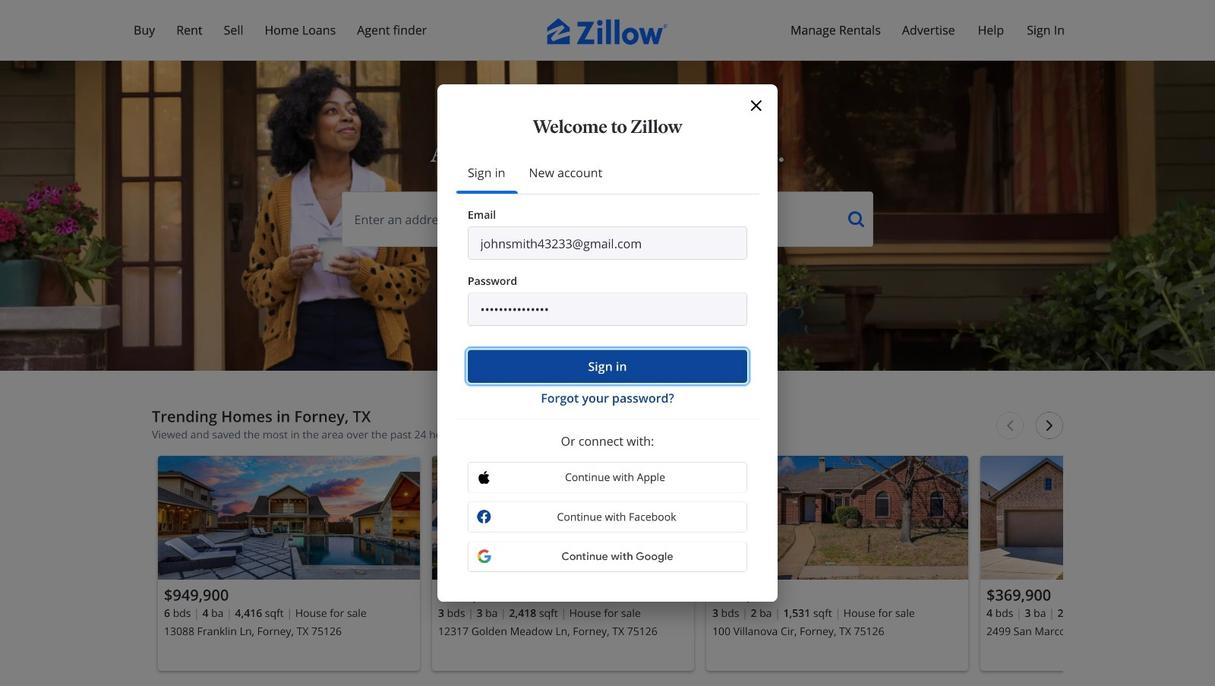 Task type: locate. For each thing, give the bounding box(es) containing it.
3 group from the left
[[707, 456, 969, 671]]

list
[[152, 450, 1216, 685]]

1 group from the left
[[158, 456, 420, 671]]

12317 golden meadow ln, forney, tx 75126 element
[[432, 456, 694, 671]]

dialog
[[438, 84, 778, 602]]

main navigation
[[0, 0, 1216, 61]]

13088 franklin ln, forney, tx 75126 image
[[158, 456, 420, 580]]

2499 san marcos dr, forney, tx 75126 element
[[981, 456, 1216, 671]]

4 group from the left
[[981, 456, 1216, 671]]

2 group from the left
[[432, 456, 694, 671]]

Enter password password field
[[468, 293, 748, 326]]

12317 golden meadow ln, forney, tx 75126 image
[[432, 456, 694, 580]]

home recommendations carousel element
[[152, 407, 1216, 685]]

group
[[158, 456, 420, 671], [432, 456, 694, 671], [707, 456, 969, 671], [981, 456, 1216, 671]]

None submit
[[468, 350, 748, 383]]

13088 franklin ln, forney, tx 75126 element
[[158, 456, 420, 671]]

2499 san marcos dr, forney, tx 75126 image
[[981, 456, 1216, 580]]



Task type: vqa. For each thing, say whether or not it's contained in the screenshot.
Enter password password field
yes



Task type: describe. For each thing, give the bounding box(es) containing it.
authentication tabs tab list
[[456, 151, 760, 194]]

zillow logo image
[[547, 18, 669, 45]]

sign in actions group
[[468, 350, 748, 407]]

100 villanova cir, forney, tx 75126 element
[[707, 456, 969, 671]]

100 villanova cir, forney, tx 75126 image
[[707, 456, 969, 580]]

Enter email email field
[[468, 227, 748, 260]]



